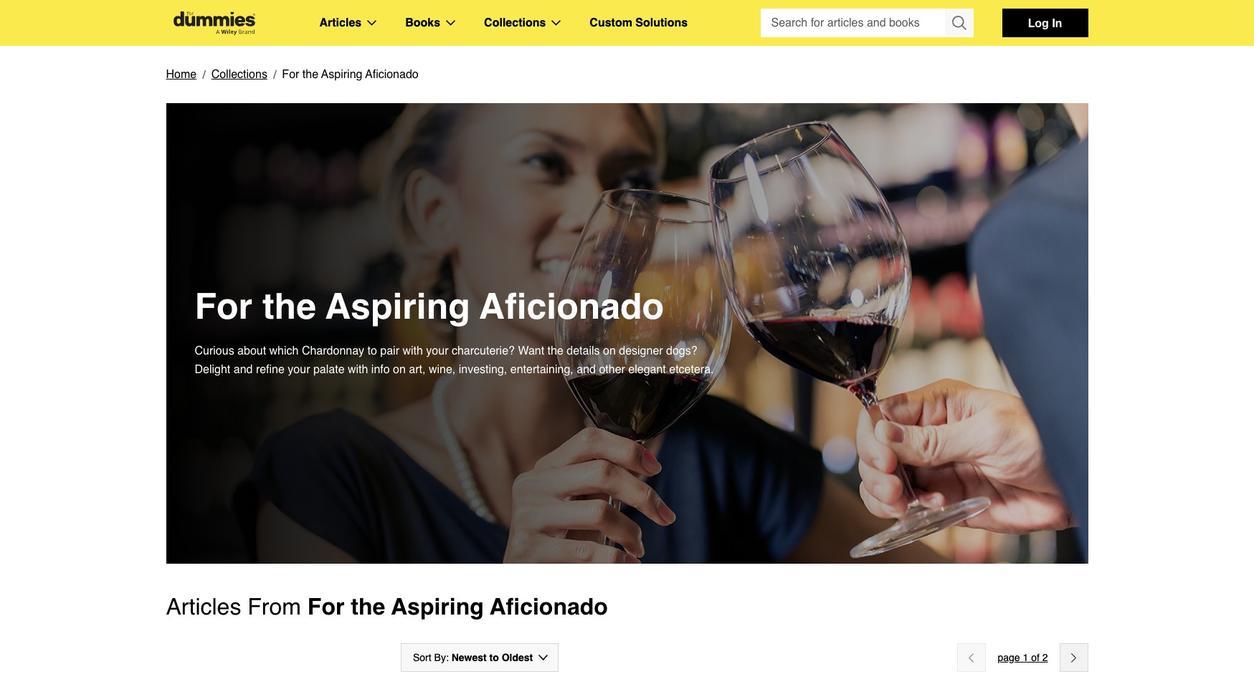Task type: vqa. For each thing, say whether or not it's contained in the screenshot.
Dummies in JOB INTERVIEWING FOR DUMMIES CHEAT SHEET GETTING READY FOR THAT ALL-IMPORTANT JOB INTERVIEW? CHECK OUT THESE TIPS AND TECHNIQUES.
no



Task type: describe. For each thing, give the bounding box(es) containing it.
1
[[1023, 653, 1029, 664]]

sort
[[413, 653, 432, 664]]

about
[[237, 345, 266, 358]]

1 vertical spatial your
[[288, 364, 310, 377]]

pair
[[380, 345, 399, 358]]

of
[[1031, 653, 1040, 664]]

dogs?
[[666, 345, 698, 358]]

custom solutions link
[[590, 14, 688, 32]]

log in
[[1028, 16, 1062, 29]]

articles from for the aspiring aficionado
[[166, 594, 608, 620]]

curious
[[195, 345, 234, 358]]

log
[[1028, 16, 1049, 29]]

1 vertical spatial to
[[490, 653, 499, 664]]

2 horizontal spatial for
[[308, 594, 345, 620]]

info
[[371, 364, 390, 377]]

custom
[[590, 16, 632, 29]]

1 vertical spatial aspiring
[[326, 285, 470, 327]]

2 and from the left
[[577, 364, 596, 377]]

2
[[1043, 653, 1048, 664]]

delight
[[195, 364, 230, 377]]

articles for articles from for the aspiring aficionado
[[166, 594, 241, 620]]

0 horizontal spatial with
[[348, 364, 368, 377]]

home
[[166, 68, 197, 81]]

open book categories image
[[446, 20, 455, 26]]

chardonnay
[[302, 345, 364, 358]]

to inside curious about which chardonnay to pair with your charcuterie? want the details on designer dogs? delight and refine your palate with info on art, wine, investing, entertaining, and other elegant etcetera.
[[368, 345, 377, 358]]

charcuterie?
[[452, 345, 515, 358]]

newest
[[452, 653, 487, 664]]

0 vertical spatial collections
[[484, 16, 546, 29]]

books
[[405, 16, 440, 29]]

1 vertical spatial for the aspiring aficionado
[[195, 285, 664, 327]]

1 horizontal spatial your
[[426, 345, 449, 358]]

0 vertical spatial aficionado
[[365, 68, 419, 81]]

page
[[998, 653, 1020, 664]]

home link
[[166, 65, 197, 84]]

Search for articles and books text field
[[761, 9, 946, 37]]

from
[[248, 594, 301, 620]]

0 vertical spatial aspiring
[[321, 68, 362, 81]]

want
[[518, 345, 544, 358]]

oldest
[[502, 653, 533, 664]]

custom solutions
[[590, 16, 688, 29]]

articles for articles
[[319, 16, 362, 29]]

logo image
[[166, 11, 262, 35]]

1 horizontal spatial with
[[403, 345, 423, 358]]

details
[[567, 345, 600, 358]]

0 horizontal spatial on
[[393, 364, 406, 377]]



Task type: locate. For each thing, give the bounding box(es) containing it.
2 vertical spatial aspiring
[[391, 594, 484, 620]]

the
[[302, 68, 318, 81], [262, 285, 316, 327], [548, 345, 564, 358], [351, 594, 385, 620]]

sort by: newest to oldest
[[413, 653, 533, 664]]

articles left from
[[166, 594, 241, 620]]

0 vertical spatial for the aspiring aficionado
[[282, 68, 419, 81]]

1 horizontal spatial for
[[282, 68, 299, 81]]

group
[[761, 9, 974, 37]]

0 horizontal spatial to
[[368, 345, 377, 358]]

aficionado down open article categories image
[[365, 68, 419, 81]]

with up art,
[[403, 345, 423, 358]]

open article categories image
[[367, 20, 377, 26]]

for up curious
[[195, 285, 252, 327]]

to
[[368, 345, 377, 358], [490, 653, 499, 664]]

with left info
[[348, 364, 368, 377]]

entertaining,
[[510, 364, 574, 377]]

2 vertical spatial for
[[308, 594, 345, 620]]

1 vertical spatial aficionado
[[480, 285, 664, 327]]

on
[[603, 345, 616, 358], [393, 364, 406, 377]]

aficionado up the oldest
[[490, 594, 608, 620]]

and
[[234, 364, 253, 377], [577, 364, 596, 377]]

palate
[[313, 364, 345, 377]]

page 1 of 2
[[998, 653, 1048, 664]]

1 horizontal spatial to
[[490, 653, 499, 664]]

1 horizontal spatial collections
[[484, 16, 546, 29]]

0 horizontal spatial collections
[[211, 68, 267, 81]]

1 and from the left
[[234, 364, 253, 377]]

0 horizontal spatial for
[[195, 285, 252, 327]]

other
[[599, 364, 625, 377]]

log in link
[[1002, 9, 1088, 37]]

open collections list image
[[552, 20, 561, 26]]

in
[[1052, 16, 1062, 29]]

1 vertical spatial collections
[[211, 68, 267, 81]]

for right collections link
[[282, 68, 299, 81]]

1 vertical spatial on
[[393, 364, 406, 377]]

wine,
[[429, 364, 456, 377]]

the inside curious about which chardonnay to pair with your charcuterie? want the details on designer dogs? delight and refine your palate with info on art, wine, investing, entertaining, and other elegant etcetera.
[[548, 345, 564, 358]]

0 horizontal spatial and
[[234, 364, 253, 377]]

which
[[269, 345, 299, 358]]

articles left open article categories image
[[319, 16, 362, 29]]

to left the oldest
[[490, 653, 499, 664]]

for the aspiring aficionado
[[282, 68, 419, 81], [195, 285, 664, 327]]

aspiring
[[321, 68, 362, 81], [326, 285, 470, 327], [391, 594, 484, 620]]

collections link
[[211, 65, 267, 84]]

1 vertical spatial articles
[[166, 594, 241, 620]]

on up other
[[603, 345, 616, 358]]

1 vertical spatial with
[[348, 364, 368, 377]]

and down about
[[234, 364, 253, 377]]

for the aspiring aficionado up curious about which chardonnay to pair with your charcuterie? want the details on designer dogs? delight and refine your palate with info on art, wine, investing, entertaining, and other elegant etcetera.
[[195, 285, 664, 327]]

1 horizontal spatial on
[[603, 345, 616, 358]]

0 vertical spatial articles
[[319, 16, 362, 29]]

cookie consent banner dialog
[[0, 623, 1254, 675]]

0 horizontal spatial your
[[288, 364, 310, 377]]

page 1 of 2 button
[[998, 650, 1048, 667]]

aficionado up details
[[480, 285, 664, 327]]

1 horizontal spatial articles
[[319, 16, 362, 29]]

0 vertical spatial on
[[603, 345, 616, 358]]

your down which at the bottom left of the page
[[288, 364, 310, 377]]

1 vertical spatial for
[[195, 285, 252, 327]]

for
[[282, 68, 299, 81], [195, 285, 252, 327], [308, 594, 345, 620]]

elegant
[[628, 364, 666, 377]]

investing,
[[459, 364, 507, 377]]

solutions
[[636, 16, 688, 29]]

for right from
[[308, 594, 345, 620]]

to left pair
[[368, 345, 377, 358]]

articles
[[319, 16, 362, 29], [166, 594, 241, 620]]

your
[[426, 345, 449, 358], [288, 364, 310, 377]]

0 vertical spatial your
[[426, 345, 449, 358]]

refine
[[256, 364, 285, 377]]

curious about which chardonnay to pair with your charcuterie? want the details on designer dogs? delight and refine your palate with info on art, wine, investing, entertaining, and other elegant etcetera.
[[195, 345, 714, 377]]

0 horizontal spatial articles
[[166, 594, 241, 620]]

by:
[[434, 653, 449, 664]]

with
[[403, 345, 423, 358], [348, 364, 368, 377]]

designer
[[619, 345, 663, 358]]

1 horizontal spatial and
[[577, 364, 596, 377]]

etcetera.
[[669, 364, 714, 377]]

collections down logo
[[211, 68, 267, 81]]

2 vertical spatial aficionado
[[490, 594, 608, 620]]

art,
[[409, 364, 426, 377]]

0 vertical spatial for
[[282, 68, 299, 81]]

your up wine,
[[426, 345, 449, 358]]

collections left open collections list icon
[[484, 16, 546, 29]]

and down details
[[577, 364, 596, 377]]

0 vertical spatial to
[[368, 345, 377, 358]]

collections
[[484, 16, 546, 29], [211, 68, 267, 81]]

aficionado
[[365, 68, 419, 81], [480, 285, 664, 327], [490, 594, 608, 620]]

on left art,
[[393, 364, 406, 377]]

0 vertical spatial with
[[403, 345, 423, 358]]

for the aspiring aficionado down open article categories image
[[282, 68, 419, 81]]



